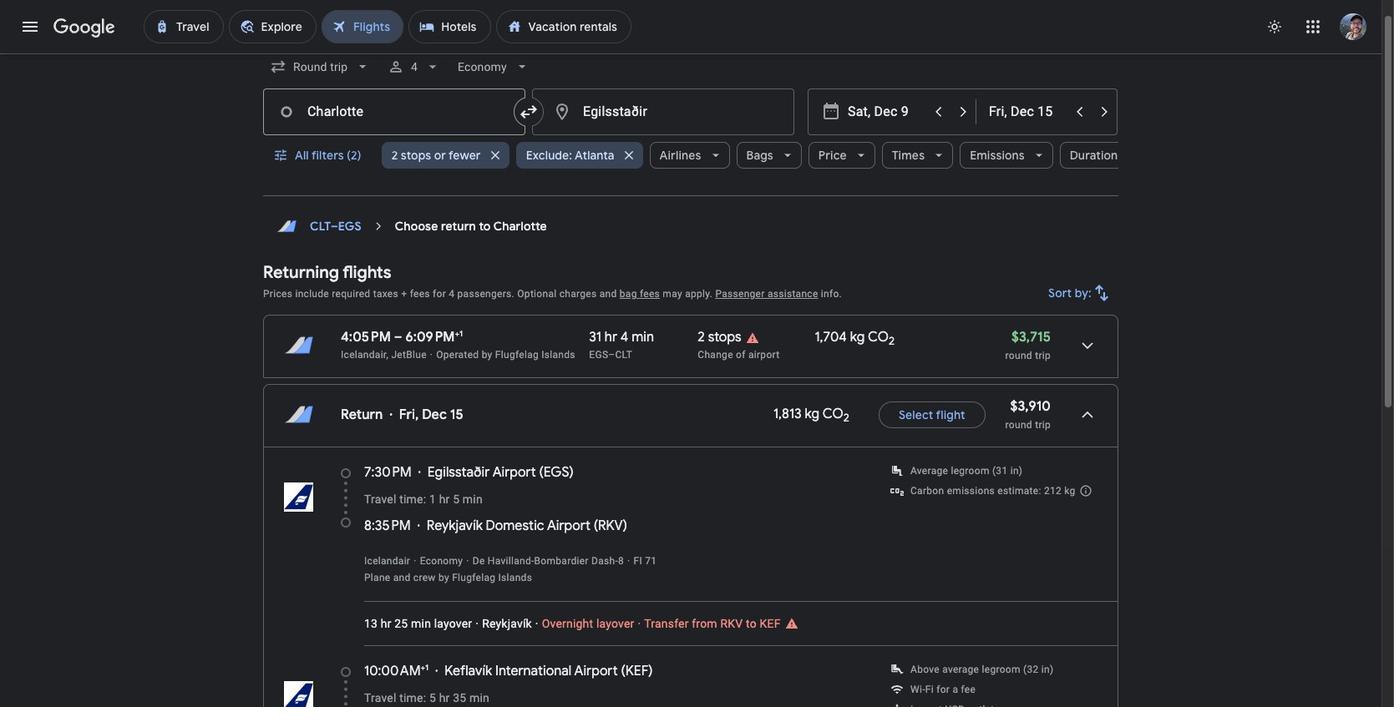 Task type: vqa. For each thing, say whether or not it's contained in the screenshot.
ACCORDING
no



Task type: describe. For each thing, give the bounding box(es) containing it.
or
[[434, 148, 446, 163]]

operated
[[436, 349, 479, 361]]

apply.
[[685, 288, 713, 300]]

1 for travel
[[429, 493, 436, 506]]

1 vertical spatial in)
[[1042, 664, 1054, 676]]

0 vertical spatial egs
[[338, 219, 362, 234]]

de
[[473, 556, 485, 567]]

emissions
[[970, 148, 1025, 163]]

total duration 31 hr 4 min. element
[[589, 329, 698, 348]]

$3,715
[[1012, 329, 1051, 346]]

bag fees button
[[620, 288, 660, 300]]

exclude: atlanta
[[526, 148, 615, 163]]

( for domestic
[[594, 518, 598, 535]]

all filters (2)
[[295, 148, 362, 163]]

1 horizontal spatial to
[[746, 618, 757, 631]]

fi
[[634, 556, 643, 567]]

layover (1 of 2) is a 16 hr 50 min overnight layover in reykjavík. transfer here from reykjavík domestic airport to keflavík international airport. layover (2 of 2) is a 5 hr 1 min layover at boston logan international airport in boston. element
[[698, 348, 807, 362]]

from
[[692, 618, 718, 631]]

71
[[645, 556, 657, 567]]

include
[[295, 288, 329, 300]]

bags
[[747, 148, 774, 163]]

0 horizontal spatial in)
[[1011, 465, 1023, 477]]

charges
[[560, 288, 597, 300]]

travel time: 5 hr 35 min
[[364, 692, 490, 705]]

15
[[450, 407, 464, 424]]

transfer
[[645, 618, 689, 631]]

2 inside 'element'
[[698, 329, 705, 346]]

overnight layover
[[542, 618, 635, 631]]

0 vertical spatial flugfelag
[[495, 349, 539, 361]]

sort by: button
[[1042, 273, 1119, 313]]

Arrival time: 8:35 PM. text field
[[364, 518, 411, 535]]

all filters (2) button
[[263, 135, 375, 175]]

1,704
[[815, 329, 847, 346]]

– for clt
[[331, 219, 338, 234]]

1 vertical spatial islands
[[498, 572, 532, 584]]

2 inside "1,704 kg co 2"
[[889, 334, 895, 349]]

flight details. leaves egilsstaðir airport at 4:05 pm on friday, december 15 and arrives at charlotte douglas international airport at 6:09 pm on saturday, december 16. image
[[1068, 326, 1108, 366]]

plane and crew by flugfelag islands
[[364, 572, 532, 584]]

2 vertical spatial kg
[[1065, 486, 1076, 497]]

de havilland-bombardier dash-8
[[473, 556, 624, 567]]

0 vertical spatial airport
[[493, 465, 536, 481]]

choose return to charlotte
[[395, 219, 547, 234]]

fri,
[[399, 407, 419, 424]]

 image for 13 hr 25 min layover
[[476, 618, 479, 631]]

airport for international
[[575, 664, 618, 680]]

sort
[[1049, 286, 1073, 301]]

travel for 10:00 am
[[364, 692, 397, 705]]

1 fees from the left
[[410, 288, 430, 300]]

average
[[943, 664, 980, 676]]

select flight button
[[879, 395, 986, 435]]

35
[[453, 692, 467, 705]]

select flight
[[899, 408, 966, 423]]

hr inside 31 hr 4 min egs – clt
[[605, 329, 618, 346]]

none search field containing all filters (2)
[[263, 47, 1147, 196]]

travel time: 1 hr 5 min
[[364, 493, 483, 506]]

– inside 31 hr 4 min egs – clt
[[609, 349, 615, 361]]

8:35 pm
[[364, 518, 411, 535]]

1,813 kg co 2
[[774, 406, 850, 426]]

return
[[441, 219, 476, 234]]

8
[[618, 556, 624, 567]]

(2)
[[347, 148, 362, 163]]

filters
[[312, 148, 344, 163]]

0 horizontal spatial by
[[439, 572, 449, 584]]

2 stops or fewer
[[392, 148, 481, 163]]

fri, dec 15
[[399, 407, 464, 424]]

prices
[[263, 288, 293, 300]]

passenger assistance button
[[716, 288, 819, 300]]

kg for 1,813
[[805, 406, 820, 423]]

icelandair
[[364, 556, 410, 567]]

optional
[[518, 288, 557, 300]]

change of airport
[[698, 349, 780, 361]]

0 horizontal spatial clt
[[310, 219, 331, 234]]

3910 US dollars text field
[[1011, 399, 1051, 415]]

212
[[1045, 486, 1062, 497]]

) for reykjavík domestic airport
[[623, 518, 628, 535]]

Return text field
[[989, 89, 1066, 135]]

exclude: atlanta button
[[516, 135, 643, 175]]

0 vertical spatial 5
[[453, 493, 460, 506]]

wi-
[[911, 684, 926, 696]]

1 horizontal spatial 4
[[449, 288, 455, 300]]

flight
[[936, 408, 966, 423]]

0 vertical spatial islands
[[542, 349, 576, 361]]

3715 US dollars text field
[[1012, 329, 1051, 346]]

average
[[911, 465, 949, 477]]

1 layover from the left
[[434, 618, 472, 631]]

2 stops or fewer button
[[382, 135, 509, 175]]

jetblue
[[391, 349, 427, 361]]

airport
[[749, 349, 780, 361]]

1 vertical spatial flugfelag
[[452, 572, 496, 584]]

0 horizontal spatial  image
[[430, 349, 433, 361]]

reykjavík for reykjavík
[[482, 618, 532, 631]]

0 horizontal spatial (
[[539, 465, 544, 481]]

0 vertical spatial legroom
[[951, 465, 990, 477]]

+ inside 10:00 am + 1
[[421, 663, 425, 674]]

min inside 31 hr 4 min egs – clt
[[632, 329, 654, 346]]

1,813
[[774, 406, 802, 423]]

0 vertical spatial )
[[570, 465, 574, 481]]

overnight
[[542, 618, 594, 631]]

wi-fi for a fee
[[911, 684, 976, 696]]

kg for 1,704
[[850, 329, 865, 346]]

Departure time: 4:05 PM. text field
[[341, 329, 391, 346]]

0 vertical spatial to
[[479, 219, 491, 234]]

return
[[341, 407, 383, 424]]

hr left 35 on the bottom of page
[[439, 692, 450, 705]]

6:09 pm
[[406, 329, 455, 346]]

31
[[589, 329, 602, 346]]

trip for $3,715
[[1035, 350, 1051, 362]]

2 inside 1,813 kg co 2
[[844, 412, 850, 426]]

2 inside popup button
[[392, 148, 398, 163]]

1 inside '4:05 pm – 6:09 pm + 1'
[[460, 328, 463, 339]]

required
[[332, 288, 371, 300]]

stops for 2 stops or fewer
[[401, 148, 431, 163]]

(31
[[993, 465, 1008, 477]]

$3,910
[[1011, 399, 1051, 415]]

icelandair,
[[341, 349, 389, 361]]

icelandair, jetblue
[[341, 349, 427, 361]]

change appearance image
[[1255, 7, 1295, 47]]

passenger
[[716, 288, 765, 300]]

fi
[[926, 684, 934, 696]]

min down egilsstaðir
[[463, 493, 483, 506]]

0 horizontal spatial 5
[[429, 692, 436, 705]]

10:00 am
[[364, 664, 421, 680]]

stops for 2 stops
[[708, 329, 742, 346]]

keflavík international airport ( kef )
[[445, 664, 653, 680]]

passengers.
[[458, 288, 515, 300]]

duration button
[[1060, 135, 1147, 175]]

 image for overnight layover
[[638, 616, 641, 633]]

carbon emissions estimate: 212 kg
[[911, 486, 1076, 497]]



Task type: locate. For each thing, give the bounding box(es) containing it.
2 horizontal spatial  image
[[638, 616, 641, 633]]

1 horizontal spatial in)
[[1042, 664, 1054, 676]]

+ inside '4:05 pm – 6:09 pm + 1'
[[455, 328, 460, 339]]

economy
[[420, 556, 463, 567]]

 image up keflavík
[[476, 618, 479, 631]]

1 horizontal spatial islands
[[542, 349, 576, 361]]

time:
[[400, 493, 426, 506], [400, 692, 426, 705]]

Arrival time: 6:09 PM on  Saturday, December 16. text field
[[406, 328, 463, 346]]

1 vertical spatial trip
[[1035, 419, 1051, 431]]

average legroom (31 in)
[[911, 465, 1023, 477]]

1 vertical spatial (
[[594, 518, 598, 535]]

by down economy
[[439, 572, 449, 584]]

kef right 'from'
[[760, 618, 781, 631]]

( up dash-
[[594, 518, 598, 535]]

0 horizontal spatial co
[[823, 406, 844, 423]]

+ up 'operated' at left
[[455, 328, 460, 339]]

islands down prices include required taxes + fees for 4 passengers. optional charges and bag fees may apply. passenger assistance in the top of the page
[[542, 349, 576, 361]]

1 horizontal spatial rkv
[[721, 618, 743, 631]]

+ right taxes
[[401, 288, 407, 300]]

 image
[[536, 618, 539, 631]]

round inside $3,715 round trip
[[1006, 350, 1033, 362]]

0 vertical spatial (
[[539, 465, 544, 481]]

co for 1,813
[[823, 406, 844, 423]]

returning flights main content
[[263, 210, 1119, 708]]

2 layover from the left
[[597, 618, 635, 631]]

to
[[479, 219, 491, 234], [746, 618, 757, 631]]

1 vertical spatial co
[[823, 406, 844, 423]]

1 horizontal spatial clt
[[615, 349, 633, 361]]

13
[[364, 618, 378, 631]]

2 vertical spatial 1
[[425, 663, 429, 674]]

of
[[736, 349, 746, 361]]

time: down departure time: 10:00 am on  saturday, december 16. text field
[[400, 692, 426, 705]]

returning flights
[[263, 262, 392, 283]]

round inside '$3,910 round trip'
[[1006, 419, 1033, 431]]

– up returning flights
[[331, 219, 338, 234]]

stops inside popup button
[[401, 148, 431, 163]]

stops inside 'element'
[[708, 329, 742, 346]]

price button
[[809, 135, 876, 175]]

flugfelag down de
[[452, 572, 496, 584]]

0 horizontal spatial to
[[479, 219, 491, 234]]

clt up returning flights
[[310, 219, 331, 234]]

travel
[[364, 493, 397, 506], [364, 692, 397, 705]]

1 horizontal spatial stops
[[708, 329, 742, 346]]

1 horizontal spatial layover
[[597, 618, 635, 631]]

assistance
[[768, 288, 819, 300]]

crew
[[414, 572, 436, 584]]

for up 'arrival time: 6:09 pm on  saturday, december 16.' text box
[[433, 288, 446, 300]]

in) right (31
[[1011, 465, 1023, 477]]

–
[[331, 219, 338, 234], [394, 329, 402, 346], [609, 349, 615, 361]]

airport
[[493, 465, 536, 481], [547, 518, 591, 535], [575, 664, 618, 680]]

domestic
[[486, 518, 545, 535]]

kef for (
[[626, 664, 649, 680]]

dash-
[[592, 556, 618, 567]]

2 horizontal spatial –
[[609, 349, 615, 361]]

4 inside 4 popup button
[[411, 60, 418, 74]]

min right 35 on the bottom of page
[[470, 692, 490, 705]]

1 vertical spatial stops
[[708, 329, 742, 346]]

egilsstaðir airport ( egs )
[[428, 465, 574, 481]]

2 vertical spatial )
[[649, 664, 653, 680]]

egs
[[338, 219, 362, 234], [589, 349, 609, 361], [544, 465, 570, 481]]

0 horizontal spatial 4
[[411, 60, 418, 74]]

transfer from rkv to kef
[[645, 618, 781, 631]]

0 vertical spatial for
[[433, 288, 446, 300]]

round down $3,715
[[1006, 350, 1033, 362]]

round down $3,910
[[1006, 419, 1033, 431]]

0 vertical spatial clt
[[310, 219, 331, 234]]

 image inside returning flights main content
[[536, 618, 539, 631]]

4:05 pm
[[341, 329, 391, 346]]

co right 1,704
[[868, 329, 889, 346]]

1 horizontal spatial and
[[600, 288, 617, 300]]

trip down $3,715
[[1035, 350, 1051, 362]]

0 horizontal spatial egs
[[338, 219, 362, 234]]

0 horizontal spatial islands
[[498, 572, 532, 584]]

2 horizontal spatial )
[[649, 664, 653, 680]]

1 horizontal spatial kef
[[760, 618, 781, 631]]

 image down 6:09 pm
[[430, 349, 433, 361]]

airlines button
[[650, 135, 730, 175]]

times button
[[882, 135, 954, 175]]

in) right (32
[[1042, 664, 1054, 676]]

2 horizontal spatial egs
[[589, 349, 609, 361]]

1 horizontal spatial egs
[[544, 465, 570, 481]]

 image
[[430, 349, 433, 361], [638, 616, 641, 633], [476, 618, 479, 631]]

31 hr 4 min egs – clt
[[589, 329, 654, 361]]

to right 'from'
[[746, 618, 757, 631]]

) for keflavík international airport
[[649, 664, 653, 680]]

– for 4:05 pm
[[394, 329, 402, 346]]

0 vertical spatial 1
[[460, 328, 463, 339]]

2 vertical spatial (
[[621, 664, 626, 680]]

1 vertical spatial by
[[439, 572, 449, 584]]

swap origin and destination. image
[[519, 102, 539, 122]]

2 stops
[[698, 329, 742, 346]]

hr down egilsstaðir
[[439, 493, 450, 506]]

travel up "8:35 pm"
[[364, 493, 397, 506]]

None text field
[[532, 89, 795, 135]]

kg right the 1,813
[[805, 406, 820, 423]]

layover down plane and crew by flugfelag islands
[[434, 618, 472, 631]]

for
[[433, 288, 446, 300], [937, 684, 950, 696]]

taxes
[[373, 288, 399, 300]]

1 vertical spatial egs
[[589, 349, 609, 361]]

min right 25
[[411, 618, 431, 631]]

kg right 212
[[1065, 486, 1076, 497]]

co right the 1,813
[[823, 406, 844, 423]]

0 vertical spatial trip
[[1035, 350, 1051, 362]]

returning
[[263, 262, 339, 283]]

0 vertical spatial and
[[600, 288, 617, 300]]

legroom up 'emissions'
[[951, 465, 990, 477]]

egs down 31
[[589, 349, 609, 361]]

1 vertical spatial clt
[[615, 349, 633, 361]]

2 time: from the top
[[400, 692, 426, 705]]

1 vertical spatial 1
[[429, 493, 436, 506]]

1 vertical spatial reykjavík
[[482, 618, 532, 631]]

1 down egilsstaðir
[[429, 493, 436, 506]]

2 vertical spatial 4
[[621, 329, 629, 346]]

reykjavík up the international
[[482, 618, 532, 631]]

round for $3,910
[[1006, 419, 1033, 431]]

reykjavík for reykjavík domestic airport ( rkv )
[[427, 518, 483, 535]]

choose
[[395, 219, 438, 234]]

sort by:
[[1049, 286, 1092, 301]]

0 horizontal spatial kg
[[805, 406, 820, 423]]

0 horizontal spatial kef
[[626, 664, 649, 680]]

1 horizontal spatial 5
[[453, 493, 460, 506]]

bags button
[[737, 135, 802, 175]]

1 vertical spatial and
[[393, 572, 411, 584]]

legroom left (32
[[982, 664, 1021, 676]]

0 horizontal spatial +
[[401, 288, 407, 300]]

main menu image
[[20, 17, 40, 37]]

 image left the transfer on the bottom of the page
[[638, 616, 641, 633]]

co inside "1,704 kg co 2"
[[868, 329, 889, 346]]

+ up the travel time: 5 hr 35 min
[[421, 663, 425, 674]]

clt – egs
[[310, 219, 362, 234]]

1 round from the top
[[1006, 350, 1033, 362]]

0 vertical spatial time:
[[400, 493, 426, 506]]

stops up change
[[708, 329, 742, 346]]

2 vertical spatial –
[[609, 349, 615, 361]]

time: for 7:30 pm
[[400, 493, 426, 506]]

Departure time: 10:00 AM on  Saturday, December 16. text field
[[364, 663, 429, 680]]

islands down havilland-
[[498, 572, 532, 584]]

min down bag fees button
[[632, 329, 654, 346]]

0 horizontal spatial for
[[433, 288, 446, 300]]

airport up "domestic" at bottom left
[[493, 465, 536, 481]]

airlines
[[660, 148, 702, 163]]

flugfelag right 'operated' at left
[[495, 349, 539, 361]]

1 up the travel time: 5 hr 35 min
[[425, 663, 429, 674]]

0 horizontal spatial fees
[[410, 288, 430, 300]]

– inside '4:05 pm – 6:09 pm + 1'
[[394, 329, 402, 346]]

None field
[[263, 52, 378, 82], [452, 52, 537, 82], [263, 52, 378, 82], [452, 52, 537, 82]]

1 vertical spatial time:
[[400, 692, 426, 705]]

25
[[395, 618, 408, 631]]

2 horizontal spatial +
[[455, 328, 460, 339]]

by:
[[1075, 286, 1092, 301]]

co for 1,704
[[868, 329, 889, 346]]

round for $3,715
[[1006, 350, 1033, 362]]

exclude:
[[526, 148, 572, 163]]

1 vertical spatial kg
[[805, 406, 820, 423]]

by right 'operated' at left
[[482, 349, 493, 361]]

international
[[496, 664, 572, 680]]

2 right 1,704
[[889, 334, 895, 349]]

) down the transfer on the bottom of the page
[[649, 664, 653, 680]]

reykjavík up economy
[[427, 518, 483, 535]]

1 time: from the top
[[400, 493, 426, 506]]

1 horizontal spatial )
[[623, 518, 628, 535]]

1 vertical spatial rkv
[[721, 618, 743, 631]]

kg inside 1,813 kg co 2
[[805, 406, 820, 423]]

time: down 7:30 pm text box
[[400, 493, 426, 506]]

0 vertical spatial 4
[[411, 60, 418, 74]]

2 travel from the top
[[364, 692, 397, 705]]

trip inside $3,715 round trip
[[1035, 350, 1051, 362]]

airport down overnight layover
[[575, 664, 618, 680]]

0 horizontal spatial and
[[393, 572, 411, 584]]

carbon
[[911, 486, 945, 497]]

trip for $3,910
[[1035, 419, 1051, 431]]

times
[[892, 148, 925, 163]]

4
[[411, 60, 418, 74], [449, 288, 455, 300], [621, 329, 629, 346]]

0 vertical spatial kef
[[760, 618, 781, 631]]

None text field
[[263, 89, 526, 135]]

leaves egilsstaðir airport at 4:05 pm on friday, december 15 and arrives at charlotte douglas international airport at 6:09 pm on saturday, december 16. element
[[341, 328, 463, 346]]

$3,910 round trip
[[1006, 399, 1051, 431]]

egs inside 31 hr 4 min egs – clt
[[589, 349, 609, 361]]

1 vertical spatial 5
[[429, 692, 436, 705]]

1 vertical spatial )
[[623, 518, 628, 535]]

dec
[[422, 407, 447, 424]]

co inside 1,813 kg co 2
[[823, 406, 844, 423]]

1 vertical spatial travel
[[364, 692, 397, 705]]

None search field
[[263, 47, 1147, 196]]

clt down total duration 31 hr 4 min. element
[[615, 349, 633, 361]]

for left a
[[937, 684, 950, 696]]

$3,715 round trip
[[1006, 329, 1051, 362]]

2 right the 1,813
[[844, 412, 850, 426]]

egs up flights
[[338, 219, 362, 234]]

kef for to
[[760, 618, 781, 631]]

trip inside '$3,910 round trip'
[[1035, 419, 1051, 431]]

1 vertical spatial for
[[937, 684, 950, 696]]

and left bag
[[600, 288, 617, 300]]

carbon emissions estimate: 212 kilograms element
[[911, 486, 1076, 497]]

2
[[392, 148, 398, 163], [698, 329, 705, 346], [889, 334, 895, 349], [844, 412, 850, 426]]

operated by flugfelag islands
[[436, 349, 576, 361]]

– up jetblue
[[394, 329, 402, 346]]

trip down $3,910
[[1035, 419, 1051, 431]]

13 hr 25 min layover
[[364, 618, 472, 631]]

) up "reykjavík domestic airport ( rkv )"
[[570, 465, 574, 481]]

kg
[[850, 329, 865, 346], [805, 406, 820, 423], [1065, 486, 1076, 497]]

1 up 'operated' at left
[[460, 328, 463, 339]]

above
[[911, 664, 940, 676]]

– down total duration 31 hr 4 min. element
[[609, 349, 615, 361]]

2 right (2)
[[392, 148, 398, 163]]

layover right overnight at the bottom left of page
[[597, 618, 635, 631]]

round
[[1006, 350, 1033, 362], [1006, 419, 1033, 431]]

in)
[[1011, 465, 1023, 477], [1042, 664, 1054, 676]]

1 horizontal spatial kg
[[850, 329, 865, 346]]

) up 8
[[623, 518, 628, 535]]

0 vertical spatial +
[[401, 288, 407, 300]]

1 horizontal spatial (
[[594, 518, 598, 535]]

atlanta
[[575, 148, 615, 163]]

4 inside 31 hr 4 min egs – clt
[[621, 329, 629, 346]]

rkv up dash-
[[598, 518, 623, 535]]

fees right taxes
[[410, 288, 430, 300]]

1 horizontal spatial –
[[394, 329, 402, 346]]

1 travel from the top
[[364, 493, 397, 506]]

(32
[[1024, 664, 1039, 676]]

trip
[[1035, 350, 1051, 362], [1035, 419, 1051, 431]]

0 horizontal spatial rkv
[[598, 518, 623, 535]]

2 vertical spatial airport
[[575, 664, 618, 680]]

0 vertical spatial round
[[1006, 350, 1033, 362]]

clt
[[310, 219, 331, 234], [615, 349, 633, 361]]

Departure text field
[[848, 89, 925, 135]]

travel down 10:00 am
[[364, 692, 397, 705]]

travel for 7:30 pm
[[364, 493, 397, 506]]

1 vertical spatial legroom
[[982, 664, 1021, 676]]

kef down the transfer on the bottom of the page
[[626, 664, 649, 680]]

airport for domestic
[[547, 518, 591, 535]]

5 left 35 on the bottom of page
[[429, 692, 436, 705]]

1 trip from the top
[[1035, 350, 1051, 362]]

keflavík
[[445, 664, 492, 680]]

0 horizontal spatial )
[[570, 465, 574, 481]]

2 trip from the top
[[1035, 419, 1051, 431]]

2 vertical spatial egs
[[544, 465, 570, 481]]

fi 71
[[634, 556, 657, 567]]

( down overnight layover
[[621, 664, 626, 680]]

prices include required taxes + fees for 4 passengers. optional charges and bag fees may apply. passenger assistance
[[263, 288, 819, 300]]

fewer
[[449, 148, 481, 163]]

(
[[539, 465, 544, 481], [594, 518, 598, 535], [621, 664, 626, 680]]

0 vertical spatial rkv
[[598, 518, 623, 535]]

1 horizontal spatial fees
[[640, 288, 660, 300]]

2 round from the top
[[1006, 419, 1033, 431]]

emissions button
[[960, 135, 1053, 175]]

2 stops flight. element
[[698, 329, 742, 348]]

change
[[698, 349, 734, 361]]

kg right 1,704
[[850, 329, 865, 346]]

1 horizontal spatial  image
[[476, 618, 479, 631]]

2 horizontal spatial 4
[[621, 329, 629, 346]]

1 for 10:00 am
[[425, 663, 429, 674]]

reykjavík domestic airport ( rkv )
[[427, 518, 628, 535]]

0 vertical spatial kg
[[850, 329, 865, 346]]

5 down egilsstaðir
[[453, 493, 460, 506]]

Departure time: 7:30 PM. text field
[[364, 465, 412, 481]]

egs up "reykjavík domestic airport ( rkv )"
[[544, 465, 570, 481]]

1 inside 10:00 am + 1
[[425, 663, 429, 674]]

reykjavík
[[427, 518, 483, 535], [482, 618, 532, 631]]

2 horizontal spatial kg
[[1065, 486, 1076, 497]]

airport up bombardier
[[547, 518, 591, 535]]

0 vertical spatial co
[[868, 329, 889, 346]]

( up "reykjavík domestic airport ( rkv )"
[[539, 465, 544, 481]]

( for international
[[621, 664, 626, 680]]

flights
[[343, 262, 392, 283]]

kg inside "1,704 kg co 2"
[[850, 329, 865, 346]]

may
[[663, 288, 683, 300]]

2 fees from the left
[[640, 288, 660, 300]]

1 horizontal spatial for
[[937, 684, 950, 696]]

time: for 10:00 am
[[400, 692, 426, 705]]

4 button
[[381, 47, 448, 87]]

stops left or
[[401, 148, 431, 163]]

fees right bag
[[640, 288, 660, 300]]

0 vertical spatial in)
[[1011, 465, 1023, 477]]

bag
[[620, 288, 637, 300]]

2 vertical spatial +
[[421, 663, 425, 674]]

1 horizontal spatial by
[[482, 349, 493, 361]]

flugfelag
[[495, 349, 539, 361], [452, 572, 496, 584]]

0 vertical spatial –
[[331, 219, 338, 234]]

0 horizontal spatial stops
[[401, 148, 431, 163]]

to right return
[[479, 219, 491, 234]]

legroom
[[951, 465, 990, 477], [982, 664, 1021, 676]]

emissions
[[947, 486, 995, 497]]

0 vertical spatial reykjavík
[[427, 518, 483, 535]]

1 vertical spatial 4
[[449, 288, 455, 300]]

rkv right 'from'
[[721, 618, 743, 631]]

and down icelandair
[[393, 572, 411, 584]]

0 horizontal spatial layover
[[434, 618, 472, 631]]

2 up change
[[698, 329, 705, 346]]

charlotte
[[494, 219, 547, 234]]

estimate:
[[998, 486, 1042, 497]]

clt inside 31 hr 4 min egs – clt
[[615, 349, 633, 361]]

hr right 13
[[381, 618, 392, 631]]

islands
[[542, 349, 576, 361], [498, 572, 532, 584]]

hr right 31
[[605, 329, 618, 346]]

2 horizontal spatial (
[[621, 664, 626, 680]]



